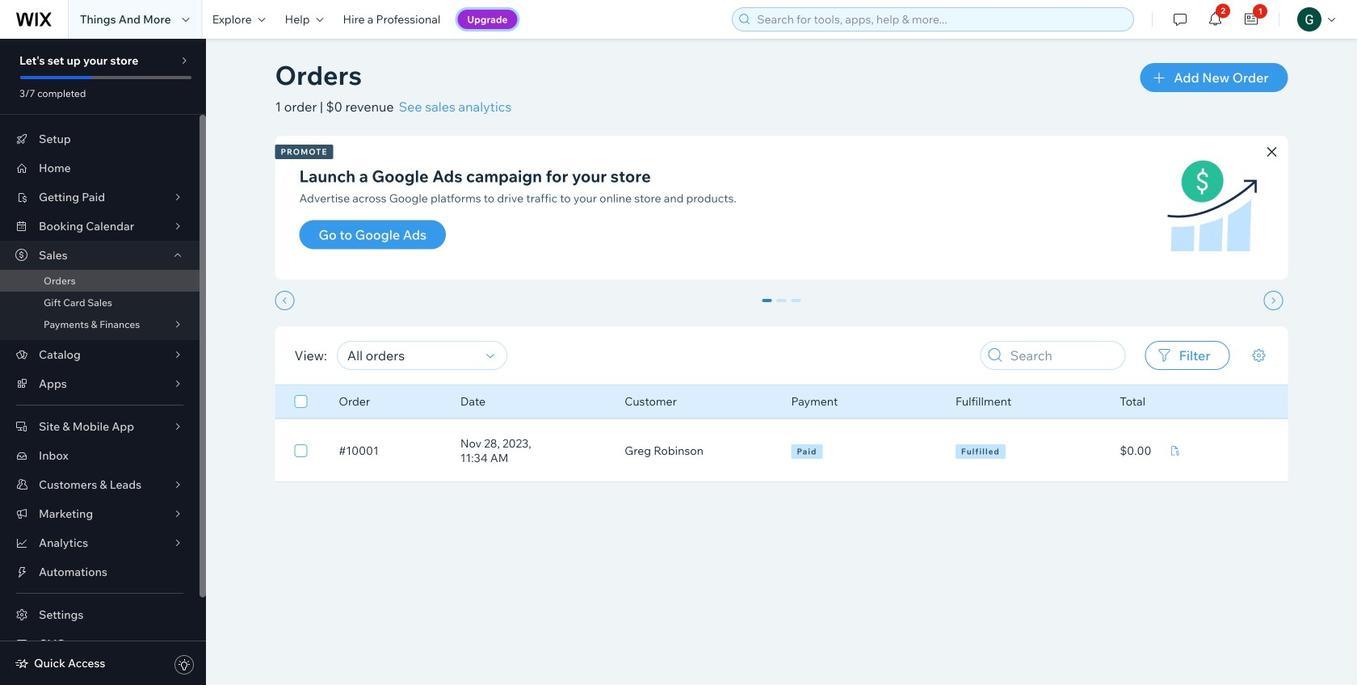 Task type: locate. For each thing, give the bounding box(es) containing it.
None checkbox
[[295, 392, 307, 411], [295, 441, 307, 461], [295, 392, 307, 411], [295, 441, 307, 461]]

Search for tools, apps, help & more... field
[[752, 8, 1129, 31]]

launch a google ads campaign for your store image
[[1159, 155, 1264, 260]]



Task type: describe. For each thing, give the bounding box(es) containing it.
sidebar element
[[0, 39, 206, 685]]

Search field
[[1006, 342, 1120, 369]]

Unsaved view field
[[343, 342, 481, 369]]



Task type: vqa. For each thing, say whether or not it's contained in the screenshot.
Launch a Google Ads campaign for your store image
yes



